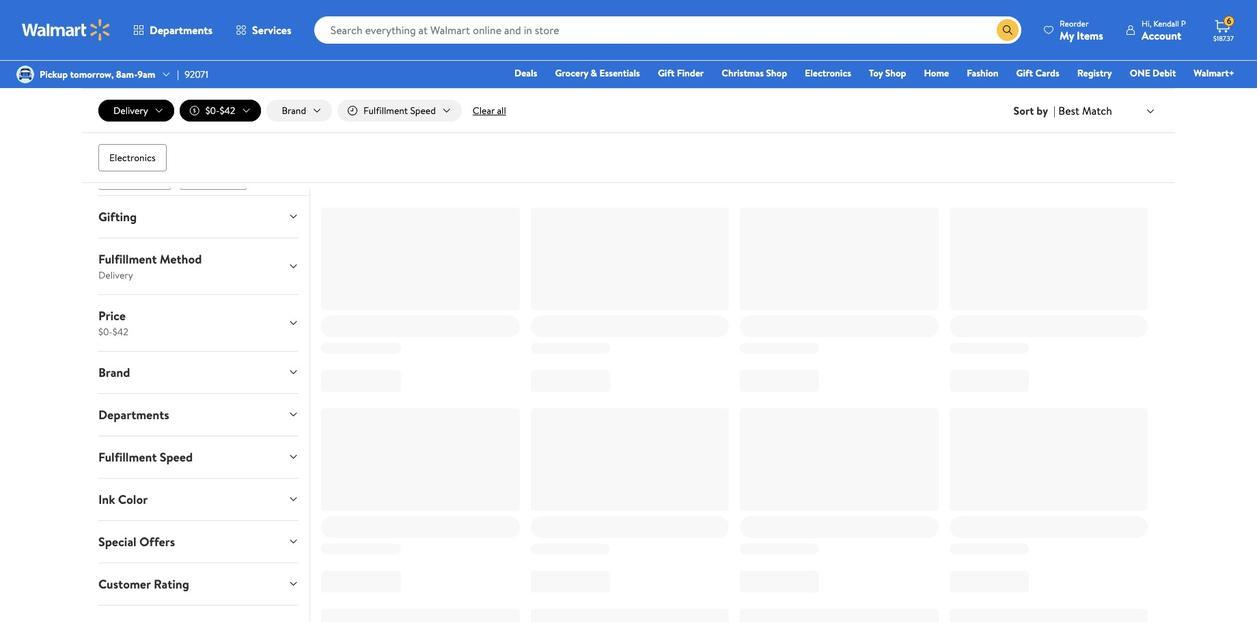 Task type: describe. For each thing, give the bounding box(es) containing it.
all
[[497, 104, 506, 118]]

account
[[1142, 28, 1182, 43]]

sort by |
[[1014, 103, 1056, 118]]

reorder
[[1060, 17, 1089, 29]]

grocery & essentials
[[555, 66, 640, 80]]

christmas shop link
[[716, 66, 794, 81]]

walmart image
[[22, 19, 111, 41]]

best match
[[1059, 103, 1113, 118]]

hi, kendall p account
[[1142, 17, 1187, 43]]

best
[[1059, 103, 1080, 118]]

toy shop link
[[863, 66, 913, 81]]

fashion
[[967, 66, 999, 80]]

special offers button
[[87, 521, 310, 563]]

offers
[[139, 534, 175, 551]]

rating
[[154, 576, 189, 593]]

special offers
[[98, 534, 175, 551]]

customer rating tab
[[87, 564, 310, 605]]

walmart+
[[1194, 66, 1235, 80]]

delivery inside fulfillment method delivery
[[98, 268, 133, 282]]

shop for toy shop
[[886, 66, 907, 80]]

customer rating
[[98, 576, 189, 593]]

| 92071
[[177, 68, 208, 81]]

1 horizontal spatial fulfillment speed button
[[338, 100, 462, 122]]

departments tab
[[87, 394, 310, 436]]

speed inside tab
[[160, 449, 193, 466]]

1 vertical spatial fulfillment speed button
[[87, 437, 310, 478]]

fulfillment inside tab
[[98, 449, 157, 466]]

$187.37
[[1214, 33, 1234, 43]]

$0-$42
[[206, 104, 235, 118]]

$42 inside dropdown button
[[220, 104, 235, 118]]

items
[[1077, 28, 1104, 43]]

gift finder
[[658, 66, 704, 80]]

Search search field
[[314, 16, 1022, 44]]

christmas
[[722, 66, 764, 80]]

fulfillment inside sort and filter section element
[[364, 104, 408, 118]]

services
[[252, 23, 292, 38]]

gifting
[[98, 208, 137, 225]]

debit
[[1153, 66, 1177, 80]]

christmas shop
[[722, 66, 788, 80]]

services button
[[224, 14, 303, 46]]

departments inside departments dropdown button
[[98, 407, 169, 424]]

6 $187.37
[[1214, 15, 1234, 43]]

price $0-$42
[[98, 307, 128, 339]]

0 vertical spatial brand button
[[267, 100, 332, 122]]

gift cards link
[[1011, 66, 1066, 81]]

1 vertical spatial brand button
[[87, 352, 310, 394]]

home
[[924, 66, 950, 80]]

fulfillment method tab
[[87, 238, 310, 294]]

delivery button
[[98, 100, 174, 122]]

pickup
[[40, 68, 68, 81]]

ink color
[[98, 491, 148, 508]]

best match button
[[1056, 102, 1159, 120]]

ink color button
[[87, 479, 310, 521]]

color
[[118, 491, 148, 508]]

8am-
[[116, 68, 138, 81]]

essentials
[[600, 66, 640, 80]]

cards
[[1036, 66, 1060, 80]]

departments button
[[122, 14, 224, 46]]

registry link
[[1072, 66, 1119, 81]]

6
[[1227, 15, 1232, 27]]

search icon image
[[1003, 25, 1014, 36]]

toy
[[870, 66, 883, 80]]

special offers tab
[[87, 521, 310, 563]]

delivery inside button
[[109, 172, 144, 186]]

special
[[98, 534, 137, 551]]

method
[[160, 251, 202, 268]]

deals link
[[509, 66, 544, 81]]

tomorrow,
[[70, 68, 114, 81]]

speed inside sort and filter section element
[[410, 104, 436, 118]]

gift for gift cards
[[1017, 66, 1034, 80]]

registry
[[1078, 66, 1113, 80]]



Task type: locate. For each thing, give the bounding box(es) containing it.
$0- inside dropdown button
[[206, 104, 220, 118]]

grocery
[[555, 66, 589, 80]]

electronics up delivery list item
[[109, 151, 156, 165]]

clear all button
[[467, 100, 512, 122]]

sort
[[1014, 103, 1035, 118]]

hi,
[[1142, 17, 1152, 29]]

1 horizontal spatial |
[[1054, 103, 1056, 118]]

fulfillment speed tab
[[87, 437, 310, 478]]

brand tab
[[87, 352, 310, 394]]

0 horizontal spatial $0-
[[98, 325, 113, 339]]

pickup tomorrow, 8am-9am
[[40, 68, 155, 81]]

|
[[177, 68, 179, 81], [1054, 103, 1056, 118]]

1 horizontal spatial electronics
[[805, 66, 852, 80]]

0 vertical spatial departments
[[150, 23, 213, 38]]

2 vertical spatial fulfillment
[[98, 449, 157, 466]]

$0-$42 button
[[180, 100, 261, 122]]

gift
[[658, 66, 675, 80], [1017, 66, 1034, 80]]

1 vertical spatial $0-
[[98, 325, 113, 339]]

clear all
[[473, 104, 506, 118]]

0 horizontal spatial speed
[[160, 449, 193, 466]]

0 vertical spatial $0-
[[206, 104, 220, 118]]

1 horizontal spatial gift
[[1017, 66, 1034, 80]]

1 horizontal spatial shop
[[886, 66, 907, 80]]

speed left clear
[[410, 104, 436, 118]]

price
[[98, 307, 126, 325]]

1 vertical spatial electronics link
[[98, 144, 167, 172]]

0 horizontal spatial fulfillment speed
[[98, 449, 193, 466]]

1 vertical spatial fulfillment
[[98, 251, 157, 268]]

0 horizontal spatial fulfillment speed button
[[87, 437, 310, 478]]

delivery up the price
[[98, 268, 133, 282]]

0 vertical spatial fulfillment
[[364, 104, 408, 118]]

$0-
[[206, 104, 220, 118], [98, 325, 113, 339]]

0 vertical spatial fulfillment speed
[[364, 104, 436, 118]]

shop right toy
[[886, 66, 907, 80]]

fulfillment speed inside sort and filter section element
[[364, 104, 436, 118]]

gift for gift finder
[[658, 66, 675, 80]]

electronics left toy
[[805, 66, 852, 80]]

ink color tab
[[87, 479, 310, 521]]

9am
[[138, 68, 155, 81]]

1 horizontal spatial brand
[[282, 104, 306, 118]]

brand inside sort and filter section element
[[282, 104, 306, 118]]

customer rating button
[[87, 564, 310, 605]]

1 vertical spatial fulfillment speed
[[98, 449, 193, 466]]

&
[[591, 66, 597, 80]]

sort and filter section element
[[82, 89, 1176, 133]]

0 vertical spatial brand
[[282, 104, 306, 118]]

tab
[[87, 606, 310, 623]]

departments inside departments popup button
[[150, 23, 213, 38]]

Walmart Site-Wide search field
[[314, 16, 1022, 44]]

match
[[1083, 103, 1113, 118]]

1 vertical spatial brand
[[98, 364, 130, 381]]

delivery down 8am-
[[113, 104, 148, 118]]

brand inside tab
[[98, 364, 130, 381]]

gift finder link
[[652, 66, 710, 81]]

$0- inside the price $0-$42
[[98, 325, 113, 339]]

finder
[[677, 66, 704, 80]]

1 gift from the left
[[658, 66, 675, 80]]

2 vertical spatial delivery
[[98, 268, 133, 282]]

brand button
[[267, 100, 332, 122], [87, 352, 310, 394]]

my
[[1060, 28, 1075, 43]]

2 gift from the left
[[1017, 66, 1034, 80]]

departments button
[[87, 394, 310, 436]]

gifting tab
[[87, 196, 310, 238]]

gift left cards
[[1017, 66, 1034, 80]]

1 horizontal spatial electronics link
[[799, 66, 858, 81]]

 image
[[16, 66, 34, 83]]

by
[[1037, 103, 1049, 118]]

1 vertical spatial delivery
[[109, 172, 144, 186]]

1 vertical spatial |
[[1054, 103, 1056, 118]]

0 horizontal spatial electronics
[[109, 151, 156, 165]]

fashion link
[[961, 66, 1005, 81]]

1 horizontal spatial fulfillment speed
[[364, 104, 436, 118]]

92071
[[185, 68, 208, 81]]

brand for brand dropdown button to the top
[[282, 104, 306, 118]]

electronics for electronics link to the right
[[805, 66, 852, 80]]

delivery up the gifting
[[109, 172, 144, 186]]

0 horizontal spatial brand
[[98, 364, 130, 381]]

delivery
[[113, 104, 148, 118], [109, 172, 144, 186], [98, 268, 133, 282]]

electronics
[[805, 66, 852, 80], [109, 151, 156, 165]]

reorder my items
[[1060, 17, 1104, 43]]

gift left finder
[[658, 66, 675, 80]]

delivery inside dropdown button
[[113, 104, 148, 118]]

brand
[[282, 104, 306, 118], [98, 364, 130, 381]]

customer
[[98, 576, 151, 593]]

grocery & essentials link
[[549, 66, 647, 81]]

0 vertical spatial speed
[[410, 104, 436, 118]]

delivery list item
[[98, 165, 174, 190]]

2 shop from the left
[[886, 66, 907, 80]]

electronics link
[[799, 66, 858, 81], [98, 144, 167, 172]]

walmart+ link
[[1188, 66, 1241, 81]]

1 vertical spatial departments
[[98, 407, 169, 424]]

$0- down the price
[[98, 325, 113, 339]]

ink
[[98, 491, 115, 508]]

0 horizontal spatial electronics link
[[98, 144, 167, 172]]

fulfillment speed inside tab
[[98, 449, 193, 466]]

brand for the bottommost brand dropdown button
[[98, 364, 130, 381]]

gift cards
[[1017, 66, 1060, 80]]

electronics for left electronics link
[[109, 151, 156, 165]]

toy shop
[[870, 66, 907, 80]]

electronics link left toy
[[799, 66, 858, 81]]

0 vertical spatial electronics link
[[799, 66, 858, 81]]

1 vertical spatial $42
[[113, 325, 128, 339]]

shop for christmas shop
[[767, 66, 788, 80]]

kendall
[[1154, 17, 1180, 29]]

fulfillment method delivery
[[98, 251, 202, 282]]

home link
[[918, 66, 956, 81]]

one debit link
[[1124, 66, 1183, 81]]

$42
[[220, 104, 235, 118], [113, 325, 128, 339]]

delivery list
[[98, 165, 299, 190]]

| left 92071
[[177, 68, 179, 81]]

0 horizontal spatial gift
[[658, 66, 675, 80]]

$42 inside the price $0-$42
[[113, 325, 128, 339]]

fulfillment speed button
[[338, 100, 462, 122], [87, 437, 310, 478]]

speed up ink color tab
[[160, 449, 193, 466]]

fulfillment inside fulfillment method delivery
[[98, 251, 157, 268]]

speed
[[410, 104, 436, 118], [160, 449, 193, 466]]

p
[[1182, 17, 1187, 29]]

0 horizontal spatial $42
[[113, 325, 128, 339]]

0 vertical spatial electronics
[[805, 66, 852, 80]]

electronics link down delivery dropdown button
[[98, 144, 167, 172]]

delivery button
[[98, 168, 171, 190]]

list item
[[180, 165, 250, 190]]

one debit
[[1130, 66, 1177, 80]]

1 vertical spatial speed
[[160, 449, 193, 466]]

1 vertical spatial electronics
[[109, 151, 156, 165]]

gifting button
[[87, 196, 310, 238]]

price tab
[[87, 295, 310, 351]]

clear
[[473, 104, 495, 118]]

$0- down 92071
[[206, 104, 220, 118]]

1 horizontal spatial $42
[[220, 104, 235, 118]]

1 horizontal spatial speed
[[410, 104, 436, 118]]

deals
[[515, 66, 538, 80]]

departments
[[150, 23, 213, 38], [98, 407, 169, 424]]

| right by
[[1054, 103, 1056, 118]]

1 shop from the left
[[767, 66, 788, 80]]

shop
[[767, 66, 788, 80], [886, 66, 907, 80]]

0 vertical spatial fulfillment speed button
[[338, 100, 462, 122]]

1 horizontal spatial $0-
[[206, 104, 220, 118]]

0 vertical spatial |
[[177, 68, 179, 81]]

one
[[1130, 66, 1151, 80]]

shop right christmas
[[767, 66, 788, 80]]

| inside sort and filter section element
[[1054, 103, 1056, 118]]

0 horizontal spatial shop
[[767, 66, 788, 80]]

fulfillment
[[364, 104, 408, 118], [98, 251, 157, 268], [98, 449, 157, 466]]

0 vertical spatial $42
[[220, 104, 235, 118]]

0 vertical spatial delivery
[[113, 104, 148, 118]]

fulfillment speed
[[364, 104, 436, 118], [98, 449, 193, 466]]

0 horizontal spatial |
[[177, 68, 179, 81]]



Task type: vqa. For each thing, say whether or not it's contained in the screenshot.
PlayStation in PlayStation 4 $51.99
no



